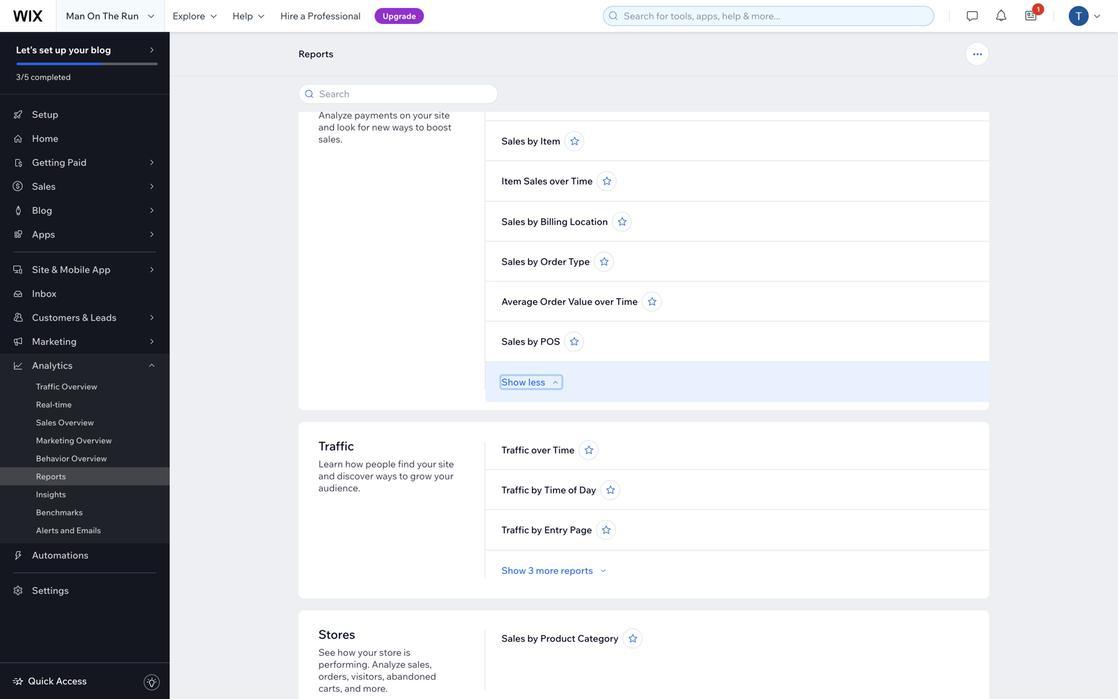 Task type: vqa. For each thing, say whether or not it's contained in the screenshot.
Behavior
yes



Task type: locate. For each thing, give the bounding box(es) containing it.
traffic down traffic over time at the bottom of page
[[502, 484, 530, 496]]

overview up marketing overview
[[58, 418, 94, 428]]

stores see how your store is performing. analyze sales, orders, visitors, abandoned carts, and more.
[[319, 627, 437, 694]]

analyze up look
[[319, 109, 353, 121]]

1 horizontal spatial reports
[[299, 48, 334, 60]]

1 horizontal spatial analyze
[[372, 659, 406, 670]]

0 vertical spatial ways
[[392, 121, 414, 133]]

marketing
[[32, 336, 77, 347], [36, 436, 74, 446]]

sales overview
[[36, 418, 94, 428]]

show left 'less'
[[502, 376, 526, 388]]

2 show from the top
[[502, 565, 526, 576]]

average order value over time
[[502, 296, 638, 307]]

blog left activity
[[502, 27, 522, 39]]

traffic left entry on the bottom
[[502, 524, 530, 536]]

0 vertical spatial item
[[541, 135, 561, 147]]

traffic by time of day
[[502, 484, 597, 496]]

1 vertical spatial marketing
[[36, 436, 74, 446]]

ways down people
[[376, 470, 397, 482]]

and down benchmarks
[[60, 525, 75, 535]]

site up boost
[[435, 109, 450, 121]]

reports inside reports button
[[299, 48, 334, 60]]

your right grow
[[434, 470, 454, 482]]

1 horizontal spatial to
[[416, 121, 425, 133]]

marketing for marketing
[[32, 336, 77, 347]]

sales for sales by item
[[502, 135, 526, 147]]

overview for sales overview
[[58, 418, 94, 428]]

order left type at the right top
[[541, 256, 567, 267]]

sales up average
[[502, 256, 526, 267]]

traffic up learn
[[319, 439, 354, 454]]

store
[[380, 647, 402, 658]]

people
[[366, 458, 396, 470]]

boost
[[427, 121, 452, 133]]

ways down the on
[[392, 121, 414, 133]]

show for show less
[[502, 376, 526, 388]]

reports for reports button
[[299, 48, 334, 60]]

how inside stores see how your store is performing. analyze sales, orders, visitors, abandoned carts, and more.
[[338, 647, 356, 658]]

analytics
[[32, 360, 73, 371]]

by
[[528, 135, 539, 147], [528, 216, 539, 227], [528, 256, 539, 267], [528, 336, 539, 347], [532, 484, 542, 496], [532, 524, 542, 536], [528, 633, 539, 644]]

marketing inside "dropdown button"
[[32, 336, 77, 347]]

marketing overview link
[[0, 432, 170, 450]]

hire a professional link
[[273, 0, 369, 32]]

how inside traffic learn how people find your site and discover ways to grow your audience.
[[345, 458, 364, 470]]

and inside traffic learn how people find your site and discover ways to grow your audience.
[[319, 470, 335, 482]]

overview
[[62, 382, 97, 392], [58, 418, 94, 428], [76, 436, 112, 446], [71, 454, 107, 464]]

show inside button
[[502, 376, 526, 388]]

sales.
[[319, 133, 343, 145]]

1 horizontal spatial blog
[[502, 27, 522, 39]]

1 show from the top
[[502, 376, 526, 388]]

traffic inside traffic learn how people find your site and discover ways to grow your audience.
[[319, 439, 354, 454]]

order left value
[[540, 296, 566, 307]]

traffic for traffic by entry page
[[502, 524, 530, 536]]

analyze down store
[[372, 659, 406, 670]]

0 vertical spatial blog
[[502, 27, 522, 39]]

show for show 3 more reports
[[502, 565, 526, 576]]

1 vertical spatial site
[[439, 458, 454, 470]]

blog activity over time
[[502, 27, 604, 39]]

1
[[1037, 5, 1041, 13]]

time right value
[[616, 296, 638, 307]]

0 horizontal spatial reports
[[36, 472, 66, 481]]

1 horizontal spatial &
[[82, 312, 88, 323]]

sales overview link
[[0, 414, 170, 432]]

and down learn
[[319, 470, 335, 482]]

0 vertical spatial reports
[[299, 48, 334, 60]]

site
[[435, 109, 450, 121], [439, 458, 454, 470]]

1 vertical spatial how
[[338, 647, 356, 658]]

quick access
[[28, 675, 87, 687]]

a
[[301, 10, 306, 22]]

how up performing.
[[338, 647, 356, 658]]

0 vertical spatial how
[[345, 458, 364, 470]]

0 horizontal spatial &
[[52, 264, 58, 275]]

explore
[[173, 10, 205, 22]]

sales inside sales analyze payments on your site and look for new ways to boost sales.
[[319, 90, 349, 105]]

getting
[[32, 157, 65, 168]]

sales for sales by product category
[[502, 633, 526, 644]]

sales by order type
[[502, 256, 590, 267]]

to left boost
[[416, 121, 425, 133]]

1 vertical spatial ways
[[376, 470, 397, 482]]

sales left pos
[[502, 336, 526, 347]]

analyze inside sales analyze payments on your site and look for new ways to boost sales.
[[319, 109, 353, 121]]

overview for behavior overview
[[71, 454, 107, 464]]

and
[[319, 121, 335, 133], [319, 470, 335, 482], [60, 525, 75, 535], [345, 683, 361, 694]]

favorites
[[319, 22, 371, 37]]

and up sales.
[[319, 121, 335, 133]]

your inside sales analyze payments on your site and look for new ways to boost sales.
[[413, 109, 432, 121]]

abandoned
[[387, 671, 437, 682]]

run
[[121, 10, 139, 22]]

item up "item sales over time"
[[541, 135, 561, 147]]

your inside sidebar element
[[69, 44, 89, 56]]

0 vertical spatial to
[[416, 121, 425, 133]]

by left product
[[528, 633, 539, 644]]

sales
[[319, 90, 349, 105], [502, 135, 526, 147], [524, 175, 548, 187], [32, 180, 56, 192], [502, 216, 526, 227], [502, 256, 526, 267], [502, 336, 526, 347], [36, 418, 56, 428], [502, 633, 526, 644]]

orders,
[[319, 671, 349, 682]]

& left leads
[[82, 312, 88, 323]]

reports button
[[292, 44, 340, 64]]

0 vertical spatial marketing
[[32, 336, 77, 347]]

blog
[[502, 27, 522, 39], [32, 204, 52, 216]]

marketing up the behavior
[[36, 436, 74, 446]]

sales for sales by pos
[[502, 336, 526, 347]]

1 vertical spatial analyze
[[372, 659, 406, 670]]

blog up "apps"
[[32, 204, 52, 216]]

page
[[570, 524, 592, 536]]

analytics button
[[0, 354, 170, 378]]

overview up behavior overview link
[[76, 436, 112, 446]]

show left "3"
[[502, 565, 526, 576]]

reports up insights
[[36, 472, 66, 481]]

billing
[[541, 216, 568, 227]]

reports inside reports link
[[36, 472, 66, 481]]

your right the on
[[413, 109, 432, 121]]

let's set up your blog
[[16, 44, 111, 56]]

sales analyze payments on your site and look for new ways to boost sales.
[[319, 90, 452, 145]]

is
[[404, 647, 411, 658]]

quick access button
[[12, 675, 87, 687]]

home link
[[0, 127, 170, 151]]

sidebar element
[[0, 32, 170, 699]]

traffic inside the traffic overview link
[[36, 382, 60, 392]]

let's
[[16, 44, 37, 56]]

to down find
[[399, 470, 408, 482]]

1 horizontal spatial item
[[541, 135, 561, 147]]

over up sales by billing location
[[550, 175, 569, 187]]

automations
[[32, 549, 89, 561]]

reports for reports link
[[36, 472, 66, 481]]

reports
[[299, 48, 334, 60], [36, 472, 66, 481]]

0 vertical spatial &
[[52, 264, 58, 275]]

performing.
[[319, 659, 370, 670]]

by up "item sales over time"
[[528, 135, 539, 147]]

1 vertical spatial order
[[540, 296, 566, 307]]

sales up look
[[319, 90, 349, 105]]

1 vertical spatial show
[[502, 565, 526, 576]]

how
[[345, 458, 364, 470], [338, 647, 356, 658]]

by left of
[[532, 484, 542, 496]]

0 vertical spatial order
[[541, 256, 567, 267]]

3
[[529, 565, 534, 576]]

how up discover
[[345, 458, 364, 470]]

by up average
[[528, 256, 539, 267]]

blog inside dropdown button
[[32, 204, 52, 216]]

sales for sales overview
[[36, 418, 56, 428]]

by for time
[[532, 484, 542, 496]]

& for site
[[52, 264, 58, 275]]

1 vertical spatial blog
[[32, 204, 52, 216]]

average
[[502, 296, 538, 307]]

sales up "item sales over time"
[[502, 135, 526, 147]]

by left billing
[[528, 216, 539, 227]]

site right find
[[439, 458, 454, 470]]

ways inside traffic learn how people find your site and discover ways to grow your audience.
[[376, 470, 397, 482]]

settings link
[[0, 579, 170, 603]]

item
[[541, 135, 561, 147], [502, 175, 522, 187]]

ways
[[392, 121, 414, 133], [376, 470, 397, 482]]

category
[[578, 633, 619, 644]]

your
[[69, 44, 89, 56], [413, 109, 432, 121], [417, 458, 437, 470], [434, 470, 454, 482], [358, 647, 377, 658]]

traffic by entry page
[[502, 524, 592, 536]]

your inside stores see how your store is performing. analyze sales, orders, visitors, abandoned carts, and more.
[[358, 647, 377, 658]]

getting paid button
[[0, 151, 170, 174]]

overview down marketing overview link
[[71, 454, 107, 464]]

look
[[337, 121, 356, 133]]

show inside 'button'
[[502, 565, 526, 576]]

to
[[416, 121, 425, 133], [399, 470, 408, 482]]

1 vertical spatial item
[[502, 175, 522, 187]]

marketing down 'customers' at the left
[[32, 336, 77, 347]]

by left pos
[[528, 336, 539, 347]]

sales inside dropdown button
[[32, 180, 56, 192]]

traffic for traffic learn how people find your site and discover ways to grow your audience.
[[319, 439, 354, 454]]

emails
[[76, 525, 101, 535]]

sales by billing location
[[502, 216, 608, 227]]

& right site on the top
[[52, 264, 58, 275]]

overview up the real-time link
[[62, 382, 97, 392]]

0 horizontal spatial blog
[[32, 204, 52, 216]]

your up grow
[[417, 458, 437, 470]]

over
[[560, 27, 580, 39], [550, 175, 569, 187], [595, 296, 614, 307], [532, 444, 551, 456]]

marketing overview
[[36, 436, 112, 446]]

insights
[[36, 489, 66, 499]]

traffic up traffic by time of day
[[502, 444, 530, 456]]

your left store
[[358, 647, 377, 658]]

sales left product
[[502, 633, 526, 644]]

0 horizontal spatial item
[[502, 175, 522, 187]]

automations link
[[0, 543, 170, 567]]

value
[[568, 296, 593, 307]]

1 button
[[1017, 0, 1046, 32]]

over right activity
[[560, 27, 580, 39]]

and down visitors,
[[345, 683, 361, 694]]

time right activity
[[582, 27, 604, 39]]

0 vertical spatial show
[[502, 376, 526, 388]]

your right up
[[69, 44, 89, 56]]

see
[[319, 647, 336, 658]]

sales left billing
[[502, 216, 526, 227]]

grow
[[410, 470, 432, 482]]

0 horizontal spatial analyze
[[319, 109, 353, 121]]

0 vertical spatial site
[[435, 109, 450, 121]]

1 vertical spatial reports
[[36, 472, 66, 481]]

1 vertical spatial to
[[399, 470, 408, 482]]

by left entry on the bottom
[[532, 524, 542, 536]]

traffic up "real-"
[[36, 382, 60, 392]]

sales down the getting
[[32, 180, 56, 192]]

0 vertical spatial analyze
[[319, 109, 353, 121]]

traffic overview
[[36, 382, 97, 392]]

site inside sales analyze payments on your site and look for new ways to boost sales.
[[435, 109, 450, 121]]

sales down "real-"
[[36, 418, 56, 428]]

activity
[[524, 27, 558, 39]]

reports down favorites
[[299, 48, 334, 60]]

behavior overview
[[36, 454, 107, 464]]

1 vertical spatial &
[[82, 312, 88, 323]]

item down sales by item
[[502, 175, 522, 187]]

0 horizontal spatial to
[[399, 470, 408, 482]]



Task type: describe. For each thing, give the bounding box(es) containing it.
access
[[56, 675, 87, 687]]

site
[[32, 264, 49, 275]]

help
[[233, 10, 253, 22]]

of
[[569, 484, 577, 496]]

traffic over time
[[502, 444, 575, 456]]

traffic for traffic overview
[[36, 382, 60, 392]]

home
[[32, 133, 58, 144]]

blog button
[[0, 198, 170, 222]]

by for billing
[[528, 216, 539, 227]]

by for product
[[528, 633, 539, 644]]

set
[[39, 44, 53, 56]]

quick
[[28, 675, 54, 687]]

by for order
[[528, 256, 539, 267]]

man on the run
[[66, 10, 139, 22]]

marketing button
[[0, 330, 170, 354]]

behavior
[[36, 454, 69, 464]]

apps button
[[0, 222, 170, 246]]

real-time link
[[0, 396, 170, 414]]

blog for blog activity over time
[[502, 27, 522, 39]]

customers & leads
[[32, 312, 117, 323]]

for
[[358, 121, 370, 133]]

sales down sales by item
[[524, 175, 548, 187]]

how for traffic
[[345, 458, 364, 470]]

by for item
[[528, 135, 539, 147]]

how for stores
[[338, 647, 356, 658]]

show 3 more reports button
[[502, 565, 610, 577]]

sales for sales by order type
[[502, 256, 526, 267]]

analyze inside stores see how your store is performing. analyze sales, orders, visitors, abandoned carts, and more.
[[372, 659, 406, 670]]

site & mobile app
[[32, 264, 111, 275]]

time left of
[[545, 484, 566, 496]]

inbox link
[[0, 282, 170, 306]]

hire
[[281, 10, 299, 22]]

& for customers
[[82, 312, 88, 323]]

and inside "link"
[[60, 525, 75, 535]]

and inside stores see how your store is performing. analyze sales, orders, visitors, abandoned carts, and more.
[[345, 683, 361, 694]]

learn
[[319, 458, 343, 470]]

show 3 more reports
[[502, 565, 594, 576]]

to inside traffic learn how people find your site and discover ways to grow your audience.
[[399, 470, 408, 482]]

Search field
[[315, 85, 494, 103]]

overview for marketing overview
[[76, 436, 112, 446]]

site inside traffic learn how people find your site and discover ways to grow your audience.
[[439, 458, 454, 470]]

up
[[55, 44, 66, 56]]

app
[[92, 264, 111, 275]]

overview for traffic overview
[[62, 382, 97, 392]]

behavior overview link
[[0, 450, 170, 468]]

getting paid
[[32, 157, 87, 168]]

1 order from the top
[[541, 256, 567, 267]]

alerts and emails link
[[0, 521, 170, 539]]

the
[[103, 10, 119, 22]]

reports link
[[0, 468, 170, 485]]

traffic learn how people find your site and discover ways to grow your audience.
[[319, 439, 454, 494]]

on
[[400, 109, 411, 121]]

upgrade
[[383, 11, 416, 21]]

customers
[[32, 312, 80, 323]]

real-
[[36, 400, 55, 410]]

insights link
[[0, 485, 170, 503]]

time up of
[[553, 444, 575, 456]]

settings
[[32, 585, 69, 596]]

to inside sales analyze payments on your site and look for new ways to boost sales.
[[416, 121, 425, 133]]

blog for blog
[[32, 204, 52, 216]]

sales by product category
[[502, 633, 619, 644]]

sales for sales
[[32, 180, 56, 192]]

more.
[[363, 683, 388, 694]]

professional
[[308, 10, 361, 22]]

visitors,
[[351, 671, 385, 682]]

location
[[570, 216, 608, 227]]

over up traffic by time of day
[[532, 444, 551, 456]]

show less button
[[502, 376, 562, 388]]

carts,
[[319, 683, 343, 694]]

Search for tools, apps, help & more... field
[[620, 7, 931, 25]]

ways inside sales analyze payments on your site and look for new ways to boost sales.
[[392, 121, 414, 133]]

sales,
[[408, 659, 432, 670]]

sales by pos
[[502, 336, 561, 347]]

benchmarks
[[36, 507, 83, 517]]

day
[[580, 484, 597, 496]]

setup
[[32, 109, 58, 120]]

and inside sales analyze payments on your site and look for new ways to boost sales.
[[319, 121, 335, 133]]

hire a professional
[[281, 10, 361, 22]]

help button
[[225, 0, 273, 32]]

type
[[569, 256, 590, 267]]

pos
[[541, 336, 561, 347]]

sales for sales by billing location
[[502, 216, 526, 227]]

reports
[[561, 565, 594, 576]]

time up location
[[571, 175, 593, 187]]

over right value
[[595, 296, 614, 307]]

mobile
[[60, 264, 90, 275]]

by for entry
[[532, 524, 542, 536]]

setup link
[[0, 103, 170, 127]]

traffic for traffic over time
[[502, 444, 530, 456]]

by for pos
[[528, 336, 539, 347]]

discover
[[337, 470, 374, 482]]

sales for sales analyze payments on your site and look for new ways to boost sales.
[[319, 90, 349, 105]]

traffic for traffic by time of day
[[502, 484, 530, 496]]

alerts and emails
[[36, 525, 101, 535]]

upgrade button
[[375, 8, 424, 24]]

product
[[541, 633, 576, 644]]

2 order from the top
[[540, 296, 566, 307]]

alerts
[[36, 525, 59, 535]]

marketing for marketing overview
[[36, 436, 74, 446]]

time
[[55, 400, 72, 410]]

new
[[372, 121, 390, 133]]

traffic overview link
[[0, 378, 170, 396]]

less
[[529, 376, 546, 388]]

on
[[87, 10, 100, 22]]



